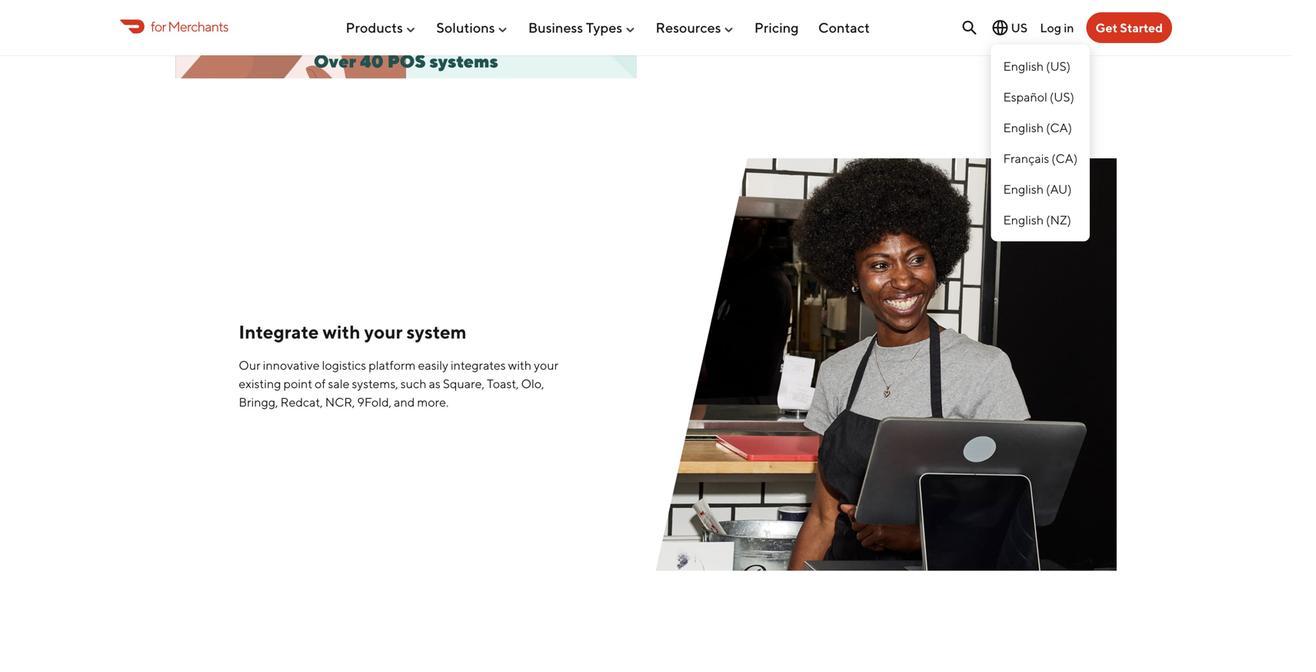 Task type: describe. For each thing, give the bounding box(es) containing it.
of
[[315, 377, 326, 391]]

pricing
[[755, 19, 799, 36]]

products link
[[346, 13, 417, 42]]

solutions
[[436, 19, 495, 36]]

español (us)
[[1004, 90, 1075, 104]]

(us) for english (us)
[[1047, 59, 1071, 73]]

redcat,
[[281, 395, 323, 410]]

log in
[[1040, 20, 1075, 35]]

as
[[429, 377, 441, 391]]

bringg,
[[239, 395, 278, 410]]

existing
[[239, 377, 281, 391]]

our innovative logistics platform easily integrates with your existing point of sale systems, such as square, toast, olo, bringg, redcat, ncr, 9fold, and more.
[[239, 358, 559, 410]]

solutions link
[[436, 13, 509, 42]]

get started button
[[1087, 12, 1173, 43]]

your inside our innovative logistics platform easily integrates with your existing point of sale systems, such as square, toast, olo, bringg, redcat, ncr, 9fold, and more.
[[534, 358, 559, 373]]

us
[[1011, 20, 1028, 35]]

for merchants
[[151, 18, 228, 34]]

english for english (ca)
[[1004, 120, 1044, 135]]

merchants
[[168, 18, 228, 34]]

english (ca)
[[1004, 120, 1073, 135]]

products
[[346, 19, 403, 36]]

(nz)
[[1047, 213, 1072, 227]]

more.
[[417, 395, 449, 410]]

english (au)
[[1004, 182, 1072, 197]]

business types link
[[529, 13, 637, 42]]

9fold,
[[357, 395, 392, 410]]

contact link
[[819, 13, 870, 42]]

business types
[[529, 19, 623, 36]]

platform
[[369, 358, 416, 373]]

ncr,
[[325, 395, 355, 410]]

types
[[586, 19, 623, 36]]

log in link
[[1040, 20, 1075, 35]]

english (nz) button
[[991, 205, 1090, 235]]

español (us) button
[[991, 82, 1090, 112]]

(ca) for français (ca)
[[1052, 151, 1078, 166]]

and
[[394, 395, 415, 410]]

in
[[1064, 20, 1075, 35]]

get started
[[1096, 20, 1163, 35]]

(us) for español (us)
[[1050, 90, 1075, 104]]

english (nz)
[[1004, 213, 1072, 227]]

logistics
[[322, 358, 366, 373]]



Task type: locate. For each thing, give the bounding box(es) containing it.
2 english from the top
[[1004, 120, 1044, 135]]

(us) up español (us) button
[[1047, 59, 1071, 73]]

français
[[1004, 151, 1050, 166]]

(us) inside español (us) button
[[1050, 90, 1075, 104]]

0 vertical spatial (ca)
[[1047, 120, 1073, 135]]

0 horizontal spatial your
[[364, 321, 403, 343]]

english
[[1004, 59, 1044, 73], [1004, 120, 1044, 135], [1004, 182, 1044, 197], [1004, 213, 1044, 227]]

pricing link
[[755, 13, 799, 42]]

1 vertical spatial with
[[508, 358, 532, 373]]

integrate with your system
[[239, 321, 467, 343]]

your up the platform
[[364, 321, 403, 343]]

(us) inside english (us) button
[[1047, 59, 1071, 73]]

your
[[364, 321, 403, 343], [534, 358, 559, 373]]

system
[[407, 321, 467, 343]]

resources link
[[656, 13, 735, 42]]

français (ca) button
[[991, 143, 1090, 174]]

with up logistics
[[323, 321, 361, 343]]

(us) right español at the top right of the page
[[1050, 90, 1075, 104]]

1 horizontal spatial your
[[534, 358, 559, 373]]

(ca)
[[1047, 120, 1073, 135], [1052, 151, 1078, 166]]

our
[[239, 358, 261, 373]]

1 english from the top
[[1004, 59, 1044, 73]]

3 english from the top
[[1004, 182, 1044, 197]]

0 vertical spatial with
[[323, 321, 361, 343]]

square,
[[443, 377, 485, 391]]

0 vertical spatial your
[[364, 321, 403, 343]]

toast,
[[487, 377, 519, 391]]

business
[[529, 19, 583, 36]]

english (au) button
[[991, 174, 1090, 205]]

4 english from the top
[[1004, 213, 1044, 227]]

(ca) for english (ca)
[[1047, 120, 1073, 135]]

person in front of point of sale image
[[656, 158, 1117, 571]]

sale
[[328, 377, 350, 391]]

english for english (au)
[[1004, 182, 1044, 197]]

0 vertical spatial (us)
[[1047, 59, 1071, 73]]

log
[[1040, 20, 1062, 35]]

español
[[1004, 90, 1048, 104]]

english for english (nz)
[[1004, 213, 1044, 227]]

for merchants link
[[120, 16, 228, 37]]

english inside english (au) button
[[1004, 182, 1044, 197]]

easily
[[418, 358, 449, 373]]

(us)
[[1047, 59, 1071, 73], [1050, 90, 1075, 104]]

globe line image
[[991, 18, 1010, 37]]

resources
[[656, 19, 721, 36]]

point
[[284, 377, 312, 391]]

english inside english (us) button
[[1004, 59, 1044, 73]]

olo,
[[521, 377, 544, 391]]

with up olo, at the bottom
[[508, 358, 532, 373]]

english inside english (ca) button
[[1004, 120, 1044, 135]]

integrates
[[451, 358, 506, 373]]

english down français at top right
[[1004, 182, 1044, 197]]

1 vertical spatial (us)
[[1050, 90, 1075, 104]]

english for english (us)
[[1004, 59, 1044, 73]]

english down español at the top right of the page
[[1004, 120, 1044, 135]]

innovative
[[263, 358, 320, 373]]

1 horizontal spatial with
[[508, 358, 532, 373]]

get
[[1096, 20, 1118, 35]]

started
[[1121, 20, 1163, 35]]

contact
[[819, 19, 870, 36]]

english (us) button
[[991, 51, 1090, 82]]

your up olo, at the bottom
[[534, 358, 559, 373]]

(ca) up (au)
[[1052, 151, 1078, 166]]

for
[[151, 18, 166, 34]]

(au)
[[1047, 182, 1072, 197]]

with inside our innovative logistics platform easily integrates with your existing point of sale systems, such as square, toast, olo, bringg, redcat, ncr, 9fold, and more.
[[508, 358, 532, 373]]

systems,
[[352, 377, 398, 391]]

1 vertical spatial your
[[534, 358, 559, 373]]

such
[[401, 377, 427, 391]]

1 vertical spatial (ca)
[[1052, 151, 1078, 166]]

english inside english (nz) button
[[1004, 213, 1044, 227]]

(ca) up français (ca) button
[[1047, 120, 1073, 135]]

0 horizontal spatial with
[[323, 321, 361, 343]]

english up español at the top right of the page
[[1004, 59, 1044, 73]]

english (ca) button
[[991, 112, 1090, 143]]

with
[[323, 321, 361, 343], [508, 358, 532, 373]]

english (us)
[[1004, 59, 1071, 73]]

français (ca)
[[1004, 151, 1078, 166]]

integrate
[[239, 321, 319, 343]]

english down english (au)
[[1004, 213, 1044, 227]]



Task type: vqa. For each thing, say whether or not it's contained in the screenshot.
The at top
no



